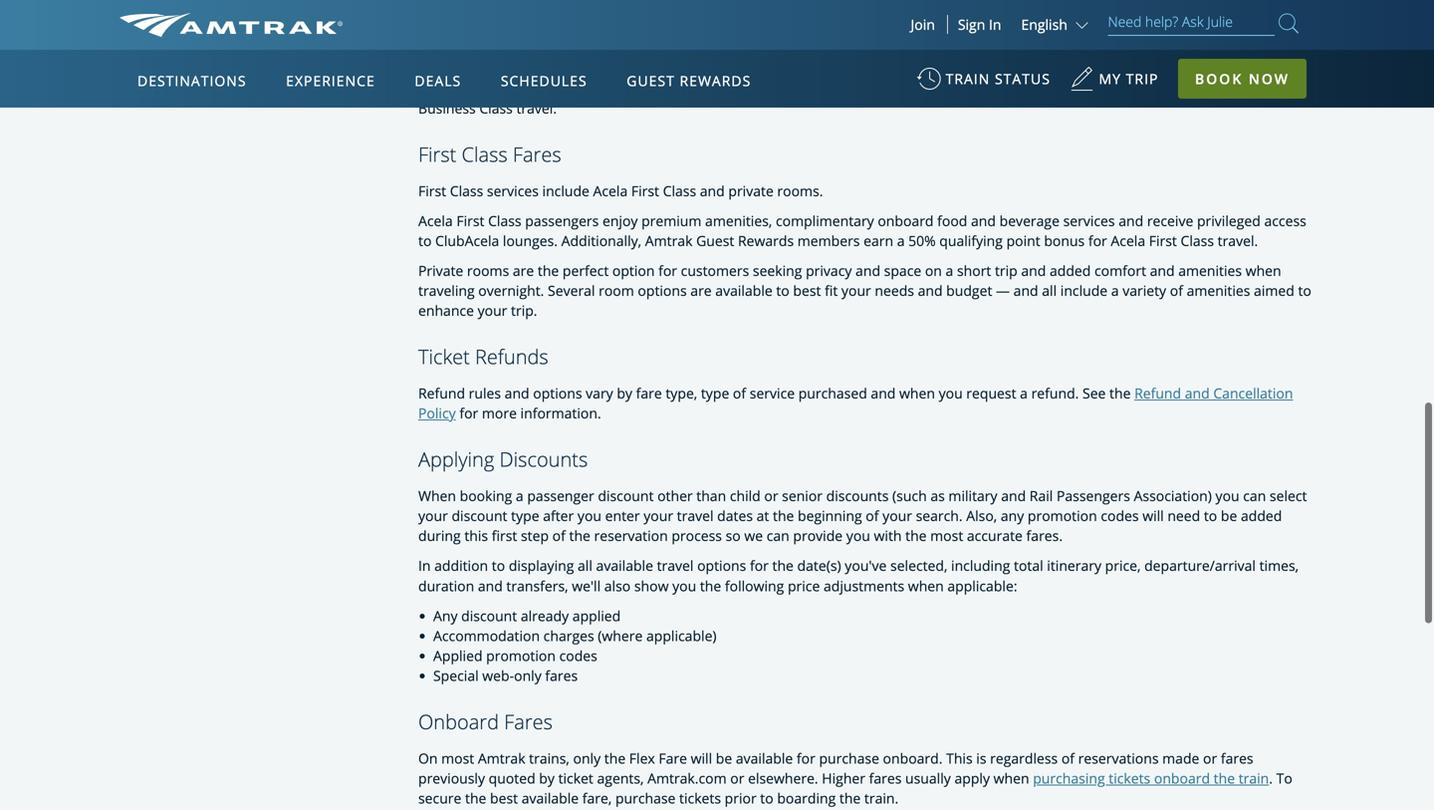 Task type: vqa. For each thing, say whether or not it's contained in the screenshot.
Baltimore Penn Station Investment and Development Program
no



Task type: locate. For each thing, give the bounding box(es) containing it.
point down beverage
[[1007, 231, 1041, 250]]

are
[[1085, 59, 1107, 78], [513, 261, 534, 280], [691, 281, 712, 300]]

will up amtrak.com
[[691, 749, 713, 768]]

0 horizontal spatial point
[[1007, 231, 1041, 250]]

guest inside acela first class passengers enjoy premium amenities, complimentary onboard food and beverage services and receive privileged access to clubacela lounges. additionally, amtrak guest rewards members earn a 50% qualifying point bonus for acela first class travel.
[[697, 231, 735, 250]]

to inside . to secure the best available fare, purchase tickets prior to boarding the train.
[[761, 789, 774, 808]]

refund for rules
[[419, 384, 465, 403]]

rewards inside acela first class passengers enjoy premium amenities, complimentary onboard food and beverage services and receive privileged access to clubacela lounges. additionally, amtrak guest rewards members earn a 50% qualifying point bonus for acela first class travel.
[[738, 231, 794, 250]]

to right aimed
[[1299, 281, 1312, 300]]

travel. inside the business class offers an affordable, enhanced travel experience on many of our trains across the country. while the specific features vary by train, many include extra legroom and complimentary non-alcoholic drinks. all business class seats are located in a dedicated car or section of the train. and to make it even more rewarding, amtrak guest rewards members earn a 25% qualifying point bonus for business class travel.
[[517, 99, 557, 118]]

by up the section
[[419, 59, 434, 78]]

2 vertical spatial options
[[698, 556, 747, 575]]

trip
[[995, 261, 1018, 280]]

0 horizontal spatial most
[[442, 749, 475, 768]]

discount up this
[[452, 506, 508, 525]]

trains,
[[529, 749, 570, 768]]

option
[[613, 261, 655, 280]]

to
[[1277, 769, 1293, 788]]

1 horizontal spatial best
[[794, 281, 822, 300]]

earn inside acela first class passengers enjoy premium amenities, complimentary onboard food and beverage services and receive privileged access to clubacela lounges. additionally, amtrak guest rewards members earn a 50% qualifying point bonus for acela first class travel.
[[864, 231, 894, 250]]

codes down charges
[[560, 646, 598, 665]]

acela up enjoy
[[593, 181, 628, 200]]

discount
[[598, 486, 654, 505], [452, 506, 508, 525], [462, 606, 517, 625]]

receive
[[1148, 211, 1194, 230]]

fares up "trains,"
[[504, 708, 553, 735]]

class
[[480, 39, 513, 58], [1011, 59, 1044, 78], [480, 99, 513, 118], [462, 141, 508, 168], [450, 181, 484, 200], [663, 181, 697, 200], [488, 211, 522, 230], [1181, 231, 1215, 250]]

amtrak inside the business class offers an affordable, enhanced travel experience on many of our trains across the country. while the specific features vary by train, many include extra legroom and complimentary non-alcoholic drinks. all business class seats are located in a dedicated car or section of the train. and to make it even more rewarding, amtrak guest rewards members earn a 25% qualifying point bonus for business class travel.
[[793, 79, 840, 98]]

travel inside in addition to displaying all available travel options for the date(s) you've selected, including total itinerary price, departure/arrival times, duration and transfers, we'll also show you the following price adjustments when applicable:
[[657, 556, 694, 575]]

0 horizontal spatial added
[[1050, 261, 1092, 280]]

1 horizontal spatial only
[[573, 749, 601, 768]]

0 vertical spatial by
[[419, 59, 434, 78]]

0 horizontal spatial train.
[[510, 79, 545, 98]]

a right booking
[[516, 486, 524, 505]]

many right 'train,'
[[475, 59, 512, 78]]

you
[[939, 384, 963, 403], [1216, 486, 1240, 505], [578, 506, 602, 525], [847, 526, 871, 545], [673, 576, 697, 595]]

options down so
[[698, 556, 747, 575]]

0 horizontal spatial promotion
[[486, 646, 556, 665]]

can right we
[[767, 526, 790, 545]]

we'll
[[572, 576, 601, 595]]

1 horizontal spatial promotion
[[1028, 506, 1098, 525]]

destinations
[[138, 71, 247, 90]]

travel. down schedules
[[517, 99, 557, 118]]

1 horizontal spatial refund
[[1135, 384, 1182, 403]]

by inside on most amtrak trains, only the flex fare will be available for purchase onboard. this is regardless of reservations made or fares previously quoted by ticket agents, amtrak.com or elsewhere. higher fares usually apply when
[[539, 769, 555, 788]]

rewarding,
[[720, 79, 789, 98]]

be right need
[[1222, 506, 1238, 525]]

1 horizontal spatial will
[[1143, 506, 1165, 525]]

best left fit
[[794, 281, 822, 300]]

most up previously
[[442, 749, 475, 768]]

available down the 'customers'
[[716, 281, 773, 300]]

when inside on most amtrak trains, only the flex fare will be available for purchase onboard. this is regardless of reservations made or fares previously quoted by ticket agents, amtrak.com or elsewhere. higher fares usually apply when
[[994, 769, 1030, 788]]

added down select
[[1242, 506, 1283, 525]]

most down search.
[[931, 526, 964, 545]]

0 vertical spatial all
[[1043, 281, 1057, 300]]

1 horizontal spatial are
[[691, 281, 712, 300]]

in up duration in the bottom of the page
[[419, 556, 431, 575]]

by left fare
[[617, 384, 633, 403]]

include inside the business class offers an affordable, enhanced travel experience on many of our trains across the country. while the specific features vary by train, many include extra legroom and complimentary non-alcoholic drinks. all business class seats are located in a dedicated car or section of the train. and to make it even more rewarding, amtrak guest rewards members earn a 25% qualifying point bonus for business class travel.
[[515, 59, 562, 78]]

1 refund from the left
[[419, 384, 465, 403]]

sign in
[[958, 15, 1002, 34]]

class down the section
[[462, 141, 508, 168]]

include down 'offers'
[[515, 59, 562, 78]]

only down accommodation
[[514, 666, 542, 685]]

services down first class fares
[[487, 181, 539, 200]]

onboard fares
[[419, 708, 553, 735]]

1 vertical spatial complimentary
[[776, 211, 875, 230]]

usually
[[906, 769, 951, 788]]

vary up information.
[[586, 384, 614, 403]]

1 horizontal spatial amtrak
[[645, 231, 693, 250]]

of up drinks.
[[897, 39, 910, 58]]

beverage
[[1000, 211, 1060, 230]]

0 vertical spatial many
[[857, 39, 893, 58]]

0 vertical spatial earn
[[1011, 79, 1041, 98]]

0 vertical spatial on
[[836, 39, 853, 58]]

codes
[[1101, 506, 1140, 525], [560, 646, 598, 665]]

only
[[514, 666, 542, 685], [573, 749, 601, 768]]

0 vertical spatial best
[[794, 281, 822, 300]]

comfort
[[1095, 261, 1147, 280]]

travel inside the business class offers an affordable, enhanced travel experience on many of our trains across the country. while the specific features vary by train, many include extra legroom and complimentary non-alcoholic drinks. all business class seats are located in a dedicated car or section of the train. and to make it even more rewarding, amtrak guest rewards members earn a 25% qualifying point bonus for business class travel.
[[721, 39, 758, 58]]

prior
[[725, 789, 757, 808]]

1 vertical spatial most
[[442, 749, 475, 768]]

of down after
[[553, 526, 566, 545]]

fit
[[825, 281, 838, 300]]

0 horizontal spatial many
[[475, 59, 512, 78]]

tickets down reservations on the bottom right
[[1109, 769, 1151, 788]]

web-
[[483, 666, 514, 685]]

fares down and
[[513, 141, 562, 168]]

0 vertical spatial qualifying
[[1087, 79, 1151, 98]]

beginning
[[798, 506, 863, 525]]

1 horizontal spatial guest
[[697, 231, 735, 250]]

0 vertical spatial can
[[1244, 486, 1267, 505]]

include inside private rooms are the perfect option for customers seeking privacy and space on a short trip and added comfort and amenities when traveling overnight. several room options are available to best fit your needs and budget — and all include a variety of amenities aimed to enhance your trip.
[[1061, 281, 1108, 300]]

0 vertical spatial will
[[1143, 506, 1165, 525]]

qualifying inside the business class offers an affordable, enhanced travel experience on many of our trains across the country. while the specific features vary by train, many include extra legroom and complimentary non-alcoholic drinks. all business class seats are located in a dedicated car or section of the train. and to make it even more rewarding, amtrak guest rewards members earn a 25% qualifying point bonus for business class travel.
[[1087, 79, 1151, 98]]

1 horizontal spatial in
[[989, 15, 1002, 34]]

1 vertical spatial members
[[798, 231, 860, 250]]

all up we'll
[[578, 556, 593, 575]]

status
[[995, 69, 1051, 88]]

1 vertical spatial business
[[950, 59, 1007, 78]]

amtrak.com
[[648, 769, 727, 788]]

0 vertical spatial travel
[[721, 39, 758, 58]]

travel. down privileged
[[1218, 231, 1259, 250]]

purchasing tickets onboard the train link
[[1034, 769, 1270, 788]]

1 horizontal spatial earn
[[1011, 79, 1041, 98]]

0 vertical spatial most
[[931, 526, 964, 545]]

1 vertical spatial in
[[419, 556, 431, 575]]

select
[[1270, 486, 1308, 505]]

accommodation
[[433, 626, 540, 645]]

point inside acela first class passengers enjoy premium amenities, complimentary onboard food and beverage services and receive privileged access to clubacela lounges. additionally, amtrak guest rewards members earn a 50% qualifying point bonus for acela first class travel.
[[1007, 231, 1041, 250]]

bonus inside acela first class passengers enjoy premium amenities, complimentary onboard food and beverage services and receive privileged access to clubacela lounges. additionally, amtrak guest rewards members earn a 50% qualifying point bonus for acela first class travel.
[[1045, 231, 1085, 250]]

amenities down privileged
[[1179, 261, 1243, 280]]

you right show on the bottom left of the page
[[673, 576, 697, 595]]

when inside private rooms are the perfect option for customers seeking privacy and space on a short trip and added comfort and amenities when traveling overnight. several room options are available to best fit your needs and budget — and all include a variety of amenities aimed to enhance your trip.
[[1246, 261, 1282, 280]]

codes down passengers
[[1101, 506, 1140, 525]]

of up purchasing
[[1062, 749, 1075, 768]]

1 horizontal spatial codes
[[1101, 506, 1140, 525]]

0 vertical spatial vary
[[1283, 39, 1310, 58]]

1 vertical spatial many
[[475, 59, 512, 78]]

(such
[[893, 486, 927, 505]]

military
[[949, 486, 998, 505]]

complimentary inside the business class offers an affordable, enhanced travel experience on many of our trains across the country. while the specific features vary by train, many include extra legroom and complimentary non-alcoholic drinks. all business class seats are located in a dedicated car or section of the train. and to make it even more rewarding, amtrak guest rewards members earn a 25% qualifying point bonus for business class travel.
[[690, 59, 788, 78]]

1 vertical spatial qualifying
[[940, 231, 1003, 250]]

services
[[487, 181, 539, 200], [1064, 211, 1116, 230]]

seeking
[[753, 261, 803, 280]]

bonus down beverage
[[1045, 231, 1085, 250]]

the
[[1026, 39, 1048, 58], [1148, 39, 1170, 58], [485, 79, 507, 98], [538, 261, 559, 280], [1110, 384, 1131, 403], [773, 506, 795, 525], [569, 526, 591, 545], [906, 526, 927, 545], [773, 556, 794, 575], [700, 576, 722, 595], [605, 749, 626, 768], [1214, 769, 1236, 788], [465, 789, 487, 808], [840, 789, 861, 808]]

0 horizontal spatial amtrak
[[478, 749, 526, 768]]

2 vertical spatial include
[[1061, 281, 1108, 300]]

available inside . to secure the best available fare, purchase tickets prior to boarding the train.
[[522, 789, 579, 808]]

deals button
[[407, 53, 470, 109]]

book now button
[[1179, 59, 1307, 99]]

0 vertical spatial include
[[515, 59, 562, 78]]

earn left 25%
[[1011, 79, 1041, 98]]

2 vertical spatial discount
[[462, 606, 517, 625]]

to right need
[[1205, 506, 1218, 525]]

0 vertical spatial options
[[638, 281, 687, 300]]

. to secure the best available fare, purchase tickets prior to boarding the train.
[[419, 769, 1293, 808]]

including
[[952, 556, 1011, 575]]

include down comfort
[[1061, 281, 1108, 300]]

promotion up web-
[[486, 646, 556, 665]]

earn up space
[[864, 231, 894, 250]]

1 vertical spatial only
[[573, 749, 601, 768]]

the right the section
[[485, 79, 507, 98]]

best inside private rooms are the perfect option for customers seeking privacy and space on a short trip and added comfort and amenities when traveling overnight. several room options are available to best fit your needs and budget — and all include a variety of amenities aimed to enhance your trip.
[[794, 281, 822, 300]]

ticket
[[419, 343, 470, 370]]

the inside on most amtrak trains, only the flex fare will be available for purchase onboard. this is regardless of reservations made or fares previously quoted by ticket agents, amtrak.com or elsewhere. higher fares usually apply when
[[605, 749, 626, 768]]

refund inside refund and cancellation policy
[[1135, 384, 1182, 403]]

more inside the business class offers an affordable, enhanced travel experience on many of our trains across the country. while the specific features vary by train, many include extra legroom and complimentary non-alcoholic drinks. all business class seats are located in a dedicated car or section of the train. and to make it even more rewarding, amtrak guest rewards members earn a 25% qualifying point bonus for business class travel.
[[681, 79, 716, 98]]

amtrak image
[[120, 13, 343, 37]]

0 vertical spatial promotion
[[1028, 506, 1098, 525]]

0 vertical spatial more
[[681, 79, 716, 98]]

premium
[[642, 211, 702, 230]]

enhanced
[[653, 39, 717, 58]]

or right car
[[1280, 59, 1294, 78]]

0 horizontal spatial refund
[[419, 384, 465, 403]]

you left request
[[939, 384, 963, 403]]

guest rewards button
[[619, 53, 760, 109]]

travel. inside acela first class passengers enjoy premium amenities, complimentary onboard food and beverage services and receive privileged access to clubacela lounges. additionally, amtrak guest rewards members earn a 50% qualifying point bonus for acela first class travel.
[[1218, 231, 1259, 250]]

2 refund from the left
[[1135, 384, 1182, 403]]

be inside when booking a passenger discount other than child or senior discounts (such as military and rail passengers association) you can select your discount type after you enter your travel dates at the beginning of your search. also, any promotion codes will need to be added during this first step of the reservation process so we can provide you with the most accurate fares.
[[1222, 506, 1238, 525]]

all inside private rooms are the perfect option for customers seeking privacy and space on a short trip and added comfort and amenities when traveling overnight. several room options are available to best fit your needs and budget — and all include a variety of amenities aimed to enhance your trip.
[[1043, 281, 1057, 300]]

with
[[874, 526, 902, 545]]

1 vertical spatial by
[[617, 384, 633, 403]]

all right —
[[1043, 281, 1057, 300]]

extra
[[566, 59, 600, 78]]

application
[[194, 166, 672, 445]]

available inside on most amtrak trains, only the flex fare will be available for purchase onboard. this is regardless of reservations made or fares previously quoted by ticket agents, amtrak.com or elsewhere. higher fares usually apply when
[[736, 749, 793, 768]]

1 horizontal spatial travel.
[[1218, 231, 1259, 250]]

fares
[[545, 666, 578, 685], [1222, 749, 1254, 768], [870, 769, 902, 788]]

space
[[885, 261, 922, 280]]

passenger
[[527, 486, 595, 505]]

1 vertical spatial amenities
[[1187, 281, 1251, 300]]

a left 50%
[[898, 231, 905, 250]]

type up step
[[511, 506, 540, 525]]

1 horizontal spatial by
[[539, 769, 555, 788]]

more right even
[[681, 79, 716, 98]]

0 horizontal spatial on
[[836, 39, 853, 58]]

1 vertical spatial will
[[691, 749, 713, 768]]

departure/arrival
[[1145, 556, 1257, 575]]

section
[[419, 79, 465, 98]]

rewards inside 'popup button'
[[680, 71, 752, 90]]

to down seeking
[[777, 281, 790, 300]]

1 horizontal spatial all
[[1043, 281, 1057, 300]]

and up any
[[1002, 486, 1027, 505]]

available
[[716, 281, 773, 300], [596, 556, 654, 575], [736, 749, 793, 768], [522, 789, 579, 808]]

sign in button
[[958, 15, 1002, 34]]

secure
[[419, 789, 462, 808]]

guest
[[627, 71, 675, 90], [844, 79, 882, 98], [697, 231, 735, 250]]

0 horizontal spatial only
[[514, 666, 542, 685]]

purchase down the "agents,"
[[616, 789, 676, 808]]

for inside private rooms are the perfect option for customers seeking privacy and space on a short trip and added comfort and amenities when traveling overnight. several room options are available to best fit your needs and budget — and all include a variety of amenities aimed to enhance your trip.
[[659, 261, 678, 280]]

be
[[1222, 506, 1238, 525], [716, 749, 733, 768]]

0 horizontal spatial qualifying
[[940, 231, 1003, 250]]

also,
[[967, 506, 998, 525]]

book
[[1196, 69, 1244, 88]]

reservation
[[594, 526, 668, 545]]

and inside refund and cancellation policy
[[1186, 384, 1210, 403]]

point down "in"
[[1154, 79, 1188, 98]]

1 vertical spatial more
[[482, 404, 517, 423]]

are down the 'customers'
[[691, 281, 712, 300]]

1 vertical spatial earn
[[864, 231, 894, 250]]

1 vertical spatial be
[[716, 749, 733, 768]]

banner
[[0, 0, 1435, 460]]

complimentary
[[690, 59, 788, 78], [776, 211, 875, 230]]

1 vertical spatial type
[[511, 506, 540, 525]]

class down first class fares
[[450, 181, 484, 200]]

1 vertical spatial options
[[533, 384, 582, 403]]

in right the sign
[[989, 15, 1002, 34]]

1 vertical spatial travel
[[677, 506, 714, 525]]

fares down charges
[[545, 666, 578, 685]]

acela up comfort
[[1111, 231, 1146, 250]]

2 horizontal spatial amtrak
[[793, 79, 840, 98]]

1 vertical spatial travel.
[[1218, 231, 1259, 250]]

1 vertical spatial best
[[490, 789, 518, 808]]

0 horizontal spatial earn
[[864, 231, 894, 250]]

regardless
[[991, 749, 1058, 768]]

0 horizontal spatial best
[[490, 789, 518, 808]]

business down trains
[[950, 59, 1007, 78]]

0 vertical spatial members
[[945, 79, 1008, 98]]

0 horizontal spatial by
[[419, 59, 434, 78]]

and down enhanced
[[661, 59, 686, 78]]

or up at
[[765, 486, 779, 505]]

travel inside when booking a passenger discount other than child or senior discounts (such as military and rail passengers association) you can select your discount type after you enter your travel dates at the beginning of your search. also, any promotion codes will need to be added during this first step of the reservation process so we can provide you with the most accurate fares.
[[677, 506, 714, 525]]

when left request
[[900, 384, 936, 403]]

0 vertical spatial codes
[[1101, 506, 1140, 525]]

1 vertical spatial all
[[578, 556, 593, 575]]

onboard inside acela first class passengers enjoy premium amenities, complimentary onboard food and beverage services and receive privileged access to clubacela lounges. additionally, amtrak guest rewards members earn a 50% qualifying point bonus for acela first class travel.
[[878, 211, 934, 230]]

in
[[989, 15, 1002, 34], [419, 556, 431, 575]]

travel up process
[[677, 506, 714, 525]]

you right association)
[[1216, 486, 1240, 505]]

make
[[595, 79, 631, 98]]

discount inside the any discount already applied accommodation charges (where applicable) applied promotion codes special web-only fares
[[462, 606, 517, 625]]

0 horizontal spatial type
[[511, 506, 540, 525]]

made
[[1163, 749, 1200, 768]]

at
[[757, 506, 770, 525]]

in addition to displaying all available travel options for the date(s) you've selected, including total itinerary price, departure/arrival times, duration and transfers, we'll also show you the following price adjustments when applicable:
[[419, 556, 1299, 595]]

step
[[521, 526, 549, 545]]

for inside on most amtrak trains, only the flex fare will be available for purchase onboard. this is regardless of reservations made or fares previously quoted by ticket agents, amtrak.com or elsewhere. higher fares usually apply when
[[797, 749, 816, 768]]

information.
[[521, 404, 602, 423]]

2 vertical spatial by
[[539, 769, 555, 788]]

many up alcoholic
[[857, 39, 893, 58]]

best down quoted
[[490, 789, 518, 808]]

1 vertical spatial promotion
[[486, 646, 556, 665]]

0 vertical spatial onboard
[[878, 211, 934, 230]]

when down regardless
[[994, 769, 1030, 788]]

0 vertical spatial bonus
[[1192, 79, 1233, 98]]

promotion inside the any discount already applied accommodation charges (where applicable) applied promotion codes special web-only fares
[[486, 646, 556, 665]]

drinks.
[[883, 59, 927, 78]]

1 horizontal spatial be
[[1222, 506, 1238, 525]]

business up 'train,'
[[419, 39, 476, 58]]

see
[[1083, 384, 1107, 403]]

1 horizontal spatial acela
[[593, 181, 628, 200]]

1 horizontal spatial options
[[638, 281, 687, 300]]

complimentary inside acela first class passengers enjoy premium amenities, complimentary onboard food and beverage services and receive privileged access to clubacela lounges. additionally, amtrak guest rewards members earn a 50% qualifying point bonus for acela first class travel.
[[776, 211, 875, 230]]

more down rules
[[482, 404, 517, 423]]

tickets down amtrak.com
[[680, 789, 721, 808]]

0 horizontal spatial codes
[[560, 646, 598, 665]]

1 vertical spatial on
[[926, 261, 943, 280]]

added inside when booking a passenger discount other than child or senior discounts (such as military and rail passengers association) you can select your discount type after you enter your travel dates at the beginning of your search. also, any promotion codes will need to be added during this first step of the reservation process so we can provide you with the most accurate fares.
[[1242, 506, 1283, 525]]

are inside the business class offers an affordable, enhanced travel experience on many of our trains across the country. while the specific features vary by train, many include extra legroom and complimentary non-alcoholic drinks. all business class seats are located in a dedicated car or section of the train. and to make it even more rewarding, amtrak guest rewards members earn a 25% qualifying point bonus for business class travel.
[[1085, 59, 1107, 78]]

are down country.
[[1085, 59, 1107, 78]]

of down discounts
[[866, 506, 879, 525]]

business down the section
[[419, 99, 476, 118]]

0 horizontal spatial travel.
[[517, 99, 557, 118]]

1 horizontal spatial purchase
[[820, 749, 880, 768]]

be up amtrak.com
[[716, 749, 733, 768]]

a left 25%
[[1045, 79, 1053, 98]]

budget
[[947, 281, 993, 300]]

to
[[578, 79, 591, 98], [419, 231, 432, 250], [777, 281, 790, 300], [1299, 281, 1312, 300], [1205, 506, 1218, 525], [492, 556, 505, 575], [761, 789, 774, 808]]

2 vertical spatial amtrak
[[478, 749, 526, 768]]

privileged
[[1198, 211, 1261, 230]]

1 vertical spatial acela
[[419, 211, 453, 230]]

1 vertical spatial codes
[[560, 646, 598, 665]]

0 horizontal spatial tickets
[[680, 789, 721, 808]]

qualifying
[[1087, 79, 1151, 98], [940, 231, 1003, 250]]

1 vertical spatial are
[[513, 261, 534, 280]]

available inside private rooms are the perfect option for customers seeking privacy and space on a short trip and added comfort and amenities when traveling overnight. several room options are available to best fit your needs and budget — and all include a variety of amenities aimed to enhance your trip.
[[716, 281, 773, 300]]

a inside acela first class passengers enjoy premium amenities, complimentary onboard food and beverage services and receive privileged access to clubacela lounges. additionally, amtrak guest rewards members earn a 50% qualifying point bonus for acela first class travel.
[[898, 231, 905, 250]]

2 horizontal spatial guest
[[844, 79, 882, 98]]

2 vertical spatial acela
[[1111, 231, 1146, 250]]

discount up enter
[[598, 486, 654, 505]]

overnight.
[[479, 281, 544, 300]]

bonus down dedicated
[[1192, 79, 1233, 98]]

acela up the clubacela on the left top of the page
[[419, 211, 453, 230]]

and left receive
[[1119, 211, 1144, 230]]

codes inside the any discount already applied accommodation charges (where applicable) applied promotion codes special web-only fares
[[560, 646, 598, 665]]

schedules link
[[493, 50, 596, 108]]

available up also
[[596, 556, 654, 575]]

search icon image
[[1279, 9, 1299, 37]]

1 horizontal spatial on
[[926, 261, 943, 280]]

amenities
[[1179, 261, 1243, 280], [1187, 281, 1251, 300]]

0 horizontal spatial are
[[513, 261, 534, 280]]

will down association)
[[1143, 506, 1165, 525]]

0 horizontal spatial in
[[419, 556, 431, 575]]

0 horizontal spatial more
[[482, 404, 517, 423]]

1 horizontal spatial vary
[[1283, 39, 1310, 58]]

type right type,
[[701, 384, 730, 403]]

applying
[[419, 446, 495, 473]]

book now
[[1196, 69, 1290, 88]]

and
[[661, 59, 686, 78], [700, 181, 725, 200], [972, 211, 996, 230], [1119, 211, 1144, 230], [856, 261, 881, 280], [1022, 261, 1047, 280], [1151, 261, 1175, 280], [918, 281, 943, 300], [1014, 281, 1039, 300], [505, 384, 530, 403], [871, 384, 896, 403], [1186, 384, 1210, 403], [1002, 486, 1027, 505], [478, 576, 503, 595]]

2 vertical spatial fares
[[870, 769, 902, 788]]

rewards down drinks.
[[886, 79, 942, 98]]

train. inside the business class offers an affordable, enhanced travel experience on many of our trains across the country. while the specific features vary by train, many include extra legroom and complimentary non-alcoholic drinks. all business class seats are located in a dedicated car or section of the train. and to make it even more rewarding, amtrak guest rewards members earn a 25% qualifying point bonus for business class travel.
[[510, 79, 545, 98]]

(where
[[598, 626, 643, 645]]



Task type: describe. For each thing, give the bounding box(es) containing it.
class down receive
[[1181, 231, 1215, 250]]

point inside the business class offers an affordable, enhanced travel experience on many of our trains across the country. while the specific features vary by train, many include extra legroom and complimentary non-alcoholic drinks. all business class seats are located in a dedicated car or section of the train. and to make it even more rewarding, amtrak guest rewards members earn a 25% qualifying point bonus for business class travel.
[[1154, 79, 1188, 98]]

be inside on most amtrak trains, only the flex fare will be available for purchase onboard. this is regardless of reservations made or fares previously quoted by ticket agents, amtrak.com or elsewhere. higher fares usually apply when
[[716, 749, 733, 768]]

private rooms are the perfect option for customers seeking privacy and space on a short trip and added comfort and amenities when traveling overnight. several room options are available to best fit your needs and budget — and all include a variety of amenities aimed to enhance your trip.
[[419, 261, 1312, 320]]

elsewhere.
[[748, 769, 819, 788]]

english
[[1022, 15, 1068, 34]]

amtrak inside acela first class passengers enjoy premium amenities, complimentary onboard food and beverage services and receive privileged access to clubacela lounges. additionally, amtrak guest rewards members earn a 50% qualifying point bonus for acela first class travel.
[[645, 231, 693, 250]]

to inside acela first class passengers enjoy premium amenities, complimentary onboard food and beverage services and receive privileged access to clubacela lounges. additionally, amtrak guest rewards members earn a 50% qualifying point bonus for acela first class travel.
[[419, 231, 432, 250]]

sign
[[958, 15, 986, 34]]

1 vertical spatial vary
[[586, 384, 614, 403]]

best inside . to secure the best available fare, purchase tickets prior to boarding the train.
[[490, 789, 518, 808]]

non-
[[792, 59, 822, 78]]

show
[[635, 576, 669, 595]]

the down english
[[1026, 39, 1048, 58]]

or right made
[[1204, 749, 1218, 768]]

quoted
[[489, 769, 536, 788]]

travel for options
[[657, 556, 694, 575]]

promotion inside when booking a passenger discount other than child or senior discounts (such as military and rail passengers association) you can select your discount type after you enter your travel dates at the beginning of your search. also, any promotion codes will need to be added during this first step of the reservation process so we can provide you with the most accurate fares.
[[1028, 506, 1098, 525]]

and inside in addition to displaying all available travel options for the date(s) you've selected, including total itinerary price, departure/arrival times, duration and transfers, we'll also show you the following price adjustments when applicable:
[[478, 576, 503, 595]]

you left "with"
[[847, 526, 871, 545]]

acela first class passengers enjoy premium amenities, complimentary onboard food and beverage services and receive privileged access to clubacela lounges. additionally, amtrak guest rewards members earn a 50% qualifying point bonus for acela first class travel.
[[419, 211, 1307, 250]]

by inside the business class offers an affordable, enhanced travel experience on many of our trains across the country. while the specific features vary by train, many include extra legroom and complimentary non-alcoholic drinks. all business class seats are located in a dedicated car or section of the train. and to make it even more rewarding, amtrak guest rewards members earn a 25% qualifying point bonus for business class travel.
[[419, 59, 434, 78]]

rooms
[[467, 261, 509, 280]]

rules
[[469, 384, 501, 403]]

0 horizontal spatial services
[[487, 181, 539, 200]]

you right after
[[578, 506, 602, 525]]

banner containing join
[[0, 0, 1435, 460]]

0 vertical spatial discount
[[598, 486, 654, 505]]

and up needs at the top of the page
[[856, 261, 881, 280]]

of inside private rooms are the perfect option for customers seeking privacy and space on a short trip and added comfort and amenities when traveling overnight. several room options are available to best fit your needs and budget — and all include a variety of amenities aimed to enhance your trip.
[[1171, 281, 1184, 300]]

and right trip
[[1022, 261, 1047, 280]]

class down across
[[1011, 59, 1044, 78]]

refunds
[[475, 343, 549, 370]]

1 vertical spatial can
[[767, 526, 790, 545]]

the down previously
[[465, 789, 487, 808]]

class left 'offers'
[[480, 39, 513, 58]]

1 vertical spatial include
[[543, 181, 590, 200]]

1 vertical spatial onboard
[[1155, 769, 1211, 788]]

in
[[1161, 59, 1174, 78]]

trains
[[940, 39, 977, 58]]

cancellation
[[1214, 384, 1294, 403]]

privacy
[[806, 261, 852, 280]]

options inside private rooms are the perfect option for customers seeking privacy and space on a short trip and added comfort and amenities when traveling overnight. several room options are available to best fit your needs and budget — and all include a variety of amenities aimed to enhance your trip.
[[638, 281, 687, 300]]

onboard.
[[883, 749, 943, 768]]

class up first class fares
[[480, 99, 513, 118]]

price,
[[1106, 556, 1141, 575]]

purchase inside on most amtrak trains, only the flex fare will be available for purchase onboard. this is regardless of reservations made or fares previously quoted by ticket agents, amtrak.com or elsewhere. higher fares usually apply when
[[820, 749, 880, 768]]

only inside the any discount already applied accommodation charges (where applicable) applied promotion codes special web-only fares
[[514, 666, 542, 685]]

added inside private rooms are the perfect option for customers seeking privacy and space on a short trip and added comfort and amenities when traveling overnight. several room options are available to best fit your needs and budget — and all include a variety of amenities aimed to enhance your trip.
[[1050, 261, 1092, 280]]

it
[[634, 79, 643, 98]]

of down 'train,'
[[469, 79, 482, 98]]

when
[[419, 486, 456, 505]]

ticket refunds
[[419, 343, 549, 370]]

and up for more information. at the left
[[505, 384, 530, 403]]

0 vertical spatial amenities
[[1179, 261, 1243, 280]]

rooms.
[[778, 181, 824, 200]]

the up price
[[773, 556, 794, 575]]

fare
[[659, 749, 688, 768]]

selected,
[[891, 556, 948, 575]]

a right "in"
[[1177, 59, 1185, 78]]

dedicated
[[1189, 59, 1253, 78]]

a left the short
[[946, 261, 954, 280]]

members inside the business class offers an affordable, enhanced travel experience on many of our trains across the country. while the specific features vary by train, many include extra legroom and complimentary non-alcoholic drinks. all business class seats are located in a dedicated car or section of the train. and to make it even more rewarding, amtrak guest rewards members earn a 25% qualifying point bonus for business class travel.
[[945, 79, 1008, 98]]

train
[[946, 69, 991, 88]]

flex
[[630, 749, 655, 768]]

0 vertical spatial fares
[[513, 141, 562, 168]]

the up "in"
[[1148, 39, 1170, 58]]

after
[[543, 506, 574, 525]]

and right food
[[972, 211, 996, 230]]

variety
[[1123, 281, 1167, 300]]

child
[[730, 486, 761, 505]]

traveling
[[419, 281, 475, 300]]

refund.
[[1032, 384, 1080, 403]]

0 vertical spatial business
[[419, 39, 476, 58]]

or inside when booking a passenger discount other than child or senior discounts (such as military and rail passengers association) you can select your discount type after you enter your travel dates at the beginning of your search. also, any promotion codes will need to be added during this first step of the reservation process so we can provide you with the most accurate fares.
[[765, 486, 779, 505]]

only inside on most amtrak trains, only the flex fare will be available for purchase onboard. this is regardless of reservations made or fares previously quoted by ticket agents, amtrak.com or elsewhere. higher fares usually apply when
[[573, 749, 601, 768]]

features
[[1225, 39, 1279, 58]]

train. inside . to secure the best available fare, purchase tickets prior to boarding the train.
[[865, 789, 899, 808]]

guest inside guest rewards 'popup button'
[[627, 71, 675, 90]]

most inside on most amtrak trains, only the flex fare will be available for purchase onboard. this is regardless of reservations made or fares previously quoted by ticket agents, amtrak.com or elsewhere. higher fares usually apply when
[[442, 749, 475, 768]]

passengers
[[1057, 486, 1131, 505]]

train
[[1239, 769, 1270, 788]]

food
[[938, 211, 968, 230]]

a left refund.
[[1021, 384, 1028, 403]]

association)
[[1135, 486, 1213, 505]]

refund for and
[[1135, 384, 1182, 403]]

the left following
[[700, 576, 722, 595]]

discounts
[[500, 446, 588, 473]]

also
[[605, 576, 631, 595]]

additionally,
[[562, 231, 642, 250]]

the down higher
[[840, 789, 861, 808]]

in inside in addition to displaying all available travel options for the date(s) you've selected, including total itinerary price, departure/arrival times, duration and transfers, we'll also show you the following price adjustments when applicable:
[[419, 556, 431, 575]]

type,
[[666, 384, 698, 403]]

to inside the business class offers an affordable, enhanced travel experience on many of our trains across the country. while the specific features vary by train, many include extra legroom and complimentary non-alcoholic drinks. all business class seats are located in a dedicated car or section of the train. and to make it even more rewarding, amtrak guest rewards members earn a 25% qualifying point bonus for business class travel.
[[578, 79, 591, 98]]

tickets inside . to secure the best available fare, purchase tickets prior to boarding the train.
[[680, 789, 721, 808]]

duration
[[419, 576, 475, 595]]

available inside in addition to displaying all available travel options for the date(s) you've selected, including total itinerary price, departure/arrival times, duration and transfers, we'll also show you the following price adjustments when applicable:
[[596, 556, 654, 575]]

a inside when booking a passenger discount other than child or senior discounts (such as military and rail passengers association) you can select your discount type after you enter your travel dates at the beginning of your search. also, any promotion codes will need to be added during this first step of the reservation process so we can provide you with the most accurate fares.
[[516, 486, 524, 505]]

your up "with"
[[883, 506, 913, 525]]

your right fit
[[842, 281, 872, 300]]

0 horizontal spatial options
[[533, 384, 582, 403]]

the right see
[[1110, 384, 1131, 403]]

most inside when booking a passenger discount other than child or senior discounts (such as military and rail passengers association) you can select your discount type after you enter your travel dates at the beginning of your search. also, any promotion codes will need to be added during this first step of the reservation process so we can provide you with the most accurate fares.
[[931, 526, 964, 545]]

car
[[1256, 59, 1276, 78]]

amtrak inside on most amtrak trains, only the flex fare will be available for purchase onboard. this is regardless of reservations made or fares previously quoted by ticket agents, amtrak.com or elsewhere. higher fares usually apply when
[[478, 749, 526, 768]]

0 vertical spatial tickets
[[1109, 769, 1151, 788]]

2 horizontal spatial by
[[617, 384, 633, 403]]

special
[[433, 666, 479, 685]]

higher
[[822, 769, 866, 788]]

2 vertical spatial are
[[691, 281, 712, 300]]

on inside private rooms are the perfect option for customers seeking privacy and space on a short trip and added comfort and amenities when traveling overnight. several room options are available to best fit your needs and budget — and all include a variety of amenities aimed to enhance your trip.
[[926, 261, 943, 280]]

applied
[[573, 606, 621, 625]]

will inside when booking a passenger discount other than child or senior discounts (such as military and rail passengers association) you can select your discount type after you enter your travel dates at the beginning of your search. also, any promotion codes will need to be added during this first step of the reservation process so we can provide you with the most accurate fares.
[[1143, 506, 1165, 525]]

options inside in addition to displaying all available travel options for the date(s) you've selected, including total itinerary price, departure/arrival times, duration and transfers, we'll also show you the following price adjustments when applicable:
[[698, 556, 747, 575]]

specific
[[1173, 39, 1221, 58]]

travel for experience
[[721, 39, 758, 58]]

fares inside the any discount already applied accommodation charges (where applicable) applied promotion codes special web-only fares
[[545, 666, 578, 685]]

1 horizontal spatial many
[[857, 39, 893, 58]]

the down after
[[569, 526, 591, 545]]

discounts
[[827, 486, 889, 505]]

type inside when booking a passenger discount other than child or senior discounts (such as military and rail passengers association) you can select your discount type after you enter your travel dates at the beginning of your search. also, any promotion codes will need to be added during this first step of the reservation process so we can provide you with the most accurate fares.
[[511, 506, 540, 525]]

on most amtrak trains, only the flex fare will be available for purchase onboard. this is regardless of reservations made or fares previously quoted by ticket agents, amtrak.com or elsewhere. higher fares usually apply when
[[419, 749, 1254, 788]]

and inside when booking a passenger discount other than child or senior discounts (such as military and rail passengers association) you can select your discount type after you enter your travel dates at the beginning of your search. also, any promotion codes will need to be added during this first step of the reservation process so we can provide you with the most accurate fares.
[[1002, 486, 1027, 505]]

the right at
[[773, 506, 795, 525]]

first class services include acela first class and private rooms.
[[419, 181, 824, 200]]

country.
[[1051, 39, 1105, 58]]

your down "when"
[[419, 506, 448, 525]]

a down comfort
[[1112, 281, 1120, 300]]

1 vertical spatial fares
[[504, 708, 553, 735]]

and right purchased
[[871, 384, 896, 403]]

class up lounges.
[[488, 211, 522, 230]]

1 vertical spatial discount
[[452, 506, 508, 525]]

services inside acela first class passengers enjoy premium amenities, complimentary onboard food and beverage services and receive privileged access to clubacela lounges. additionally, amtrak guest rewards members earn a 50% qualifying point bonus for acela first class travel.
[[1064, 211, 1116, 230]]

codes inside when booking a passenger discount other than child or senior discounts (such as military and rail passengers association) you can select your discount type after you enter your travel dates at the beginning of your search. also, any promotion codes will need to be added during this first step of the reservation process so we can provide you with the most accurate fares.
[[1101, 506, 1140, 525]]

purchased
[[799, 384, 868, 403]]

for inside the business class offers an affordable, enhanced travel experience on many of our trains across the country. while the specific features vary by train, many include extra legroom and complimentary non-alcoholic drinks. all business class seats are located in a dedicated car or section of the train. and to make it even more rewarding, amtrak guest rewards members earn a 25% qualifying point bonus for business class travel.
[[1236, 79, 1255, 98]]

1 horizontal spatial type
[[701, 384, 730, 403]]

applied
[[433, 646, 483, 665]]

will inside on most amtrak trains, only the flex fare will be available for purchase onboard. this is regardless of reservations made or fares previously quoted by ticket agents, amtrak.com or elsewhere. higher fares usually apply when
[[691, 749, 713, 768]]

guest inside the business class offers an affordable, enhanced travel experience on many of our trains across the country. while the specific features vary by train, many include extra legroom and complimentary non-alcoholic drinks. all business class seats are located in a dedicated car or section of the train. and to make it even more rewarding, amtrak guest rewards members earn a 25% qualifying point bonus for business class travel.
[[844, 79, 882, 98]]

25%
[[1056, 79, 1084, 98]]

across
[[981, 39, 1023, 58]]

1 horizontal spatial can
[[1244, 486, 1267, 505]]

booking
[[460, 486, 512, 505]]

and down space
[[918, 281, 943, 300]]

refund and cancellation policy
[[419, 384, 1294, 423]]

train,
[[438, 59, 472, 78]]

refund and cancellation policy link
[[419, 384, 1294, 423]]

and inside the business class offers an affordable, enhanced travel experience on many of our trains across the country. while the specific features vary by train, many include extra legroom and complimentary non-alcoholic drinks. all business class seats are located in a dedicated car or section of the train. and to make it even more rewarding, amtrak guest rewards members earn a 25% qualifying point bonus for business class travel.
[[661, 59, 686, 78]]

search.
[[916, 506, 963, 525]]

bonus inside the business class offers an affordable, enhanced travel experience on many of our trains across the country. while the specific features vary by train, many include extra legroom and complimentary non-alcoholic drinks. all business class seats are located in a dedicated car or section of the train. and to make it even more rewarding, amtrak guest rewards members earn a 25% qualifying point bonus for business class travel.
[[1192, 79, 1233, 98]]

my
[[1100, 69, 1122, 88]]

onboard
[[419, 708, 499, 735]]

members inside acela first class passengers enjoy premium amenities, complimentary onboard food and beverage services and receive privileged access to clubacela lounges. additionally, amtrak guest rewards members earn a 50% qualifying point bonus for acela first class travel.
[[798, 231, 860, 250]]

for inside in addition to displaying all available travel options for the date(s) you've selected, including total itinerary price, departure/arrival times, duration and transfers, we'll also show you the following price adjustments when applicable:
[[750, 556, 769, 575]]

my trip button
[[1071, 60, 1159, 109]]

—
[[997, 281, 1010, 300]]

for inside acela first class passengers enjoy premium amenities, complimentary onboard food and beverage services and receive privileged access to clubacela lounges. additionally, amtrak guest rewards members earn a 50% qualifying point bonus for acela first class travel.
[[1089, 231, 1108, 250]]

earn inside the business class offers an affordable, enhanced travel experience on many of our trains across the country. while the specific features vary by train, many include extra legroom and complimentary non-alcoholic drinks. all business class seats are located in a dedicated car or section of the train. and to make it even more rewarding, amtrak guest rewards members earn a 25% qualifying point bonus for business class travel.
[[1011, 79, 1041, 98]]

vary inside the business class offers an affordable, enhanced travel experience on many of our trains across the country. while the specific features vary by train, many include extra legroom and complimentary non-alcoholic drinks. all business class seats are located in a dedicated car or section of the train. and to make it even more rewarding, amtrak guest rewards members earn a 25% qualifying point bonus for business class travel.
[[1283, 39, 1310, 58]]

previously
[[419, 769, 485, 788]]

class up premium on the left of the page
[[663, 181, 697, 200]]

of left the service
[[733, 384, 746, 403]]

our
[[914, 39, 936, 58]]

reservations
[[1079, 749, 1159, 768]]

and up the variety
[[1151, 261, 1175, 280]]

rewards inside the business class offers an affordable, enhanced travel experience on many of our trains across the country. while the specific features vary by train, many include extra legroom and complimentary non-alcoholic drinks. all business class seats are located in a dedicated car or section of the train. and to make it even more rewarding, amtrak guest rewards members earn a 25% qualifying point bonus for business class travel.
[[886, 79, 942, 98]]

deals
[[415, 71, 462, 90]]

and right —
[[1014, 281, 1039, 300]]

offers
[[517, 39, 555, 58]]

adjustments
[[824, 576, 905, 595]]

the right "with"
[[906, 526, 927, 545]]

legroom
[[603, 59, 658, 78]]

2 vertical spatial business
[[419, 99, 476, 118]]

addition
[[435, 556, 488, 575]]

price
[[788, 576, 820, 595]]

so
[[726, 526, 741, 545]]

to inside when booking a passenger discount other than child or senior discounts (such as military and rail passengers association) you can select your discount type after you enter your travel dates at the beginning of your search. also, any promotion codes will need to be added during this first step of the reservation process so we can provide you with the most accurate fares.
[[1205, 506, 1218, 525]]

amenities,
[[706, 211, 773, 230]]

or up prior
[[731, 769, 745, 788]]

guest rewards
[[627, 71, 752, 90]]

first
[[492, 526, 518, 545]]

the inside private rooms are the perfect option for customers seeking privacy and space on a short trip and added comfort and amenities when traveling overnight. several room options are available to best fit your needs and budget — and all include a variety of amenities aimed to enhance your trip.
[[538, 261, 559, 280]]

your down other
[[644, 506, 674, 525]]

qualifying inside acela first class passengers enjoy premium amenities, complimentary onboard food and beverage services and receive privileged access to clubacela lounges. additionally, amtrak guest rewards members earn a 50% qualifying point bonus for acela first class travel.
[[940, 231, 1003, 250]]

purchase inside . to secure the best available fare, purchase tickets prior to boarding the train.
[[616, 789, 676, 808]]

1 horizontal spatial fares
[[870, 769, 902, 788]]

accurate
[[967, 526, 1023, 545]]

to inside in addition to displaying all available travel options for the date(s) you've selected, including total itinerary price, departure/arrival times, duration and transfers, we'll also show you the following price adjustments when applicable:
[[492, 556, 505, 575]]

your down overnight.
[[478, 301, 508, 320]]

refund rules and options vary by fare type, type of service purchased and when you request a refund. see the
[[419, 384, 1135, 403]]

total
[[1014, 556, 1044, 575]]

or inside the business class offers an affordable, enhanced travel experience on many of our trains across the country. while the specific features vary by train, many include extra legroom and complimentary non-alcoholic drinks. all business class seats are located in a dedicated car or section of the train. and to make it even more rewarding, amtrak guest rewards members earn a 25% qualifying point bonus for business class travel.
[[1280, 59, 1294, 78]]

you inside in addition to displaying all available travel options for the date(s) you've selected, including total itinerary price, departure/arrival times, duration and transfers, we'll also show you the following price adjustments when applicable:
[[673, 576, 697, 595]]

following
[[725, 576, 785, 595]]

on inside the business class offers an affordable, enhanced travel experience on many of our trains across the country. while the specific features vary by train, many include extra legroom and complimentary non-alcoholic drinks. all business class seats are located in a dedicated car or section of the train. and to make it even more rewarding, amtrak guest rewards members earn a 25% qualifying point bonus for business class travel.
[[836, 39, 853, 58]]

regions map image
[[194, 166, 672, 445]]

the left train
[[1214, 769, 1236, 788]]

when inside in addition to displaying all available travel options for the date(s) you've selected, including total itinerary price, departure/arrival times, duration and transfers, we'll also show you the following price adjustments when applicable:
[[909, 576, 944, 595]]

aimed
[[1255, 281, 1295, 300]]

all inside in addition to displaying all available travel options for the date(s) you've selected, including total itinerary price, departure/arrival times, duration and transfers, we'll also show you the following price adjustments when applicable:
[[578, 556, 593, 575]]

Please enter your search item search field
[[1109, 10, 1276, 36]]

date(s)
[[798, 556, 842, 575]]

0 horizontal spatial acela
[[419, 211, 453, 230]]

fare
[[636, 384, 662, 403]]

and left private
[[700, 181, 725, 200]]

fares.
[[1027, 526, 1063, 545]]

of inside on most amtrak trains, only the flex fare will be available for purchase onboard. this is regardless of reservations made or fares previously quoted by ticket agents, amtrak.com or elsewhere. higher fares usually apply when
[[1062, 749, 1075, 768]]

located
[[1110, 59, 1158, 78]]

1 vertical spatial fares
[[1222, 749, 1254, 768]]



